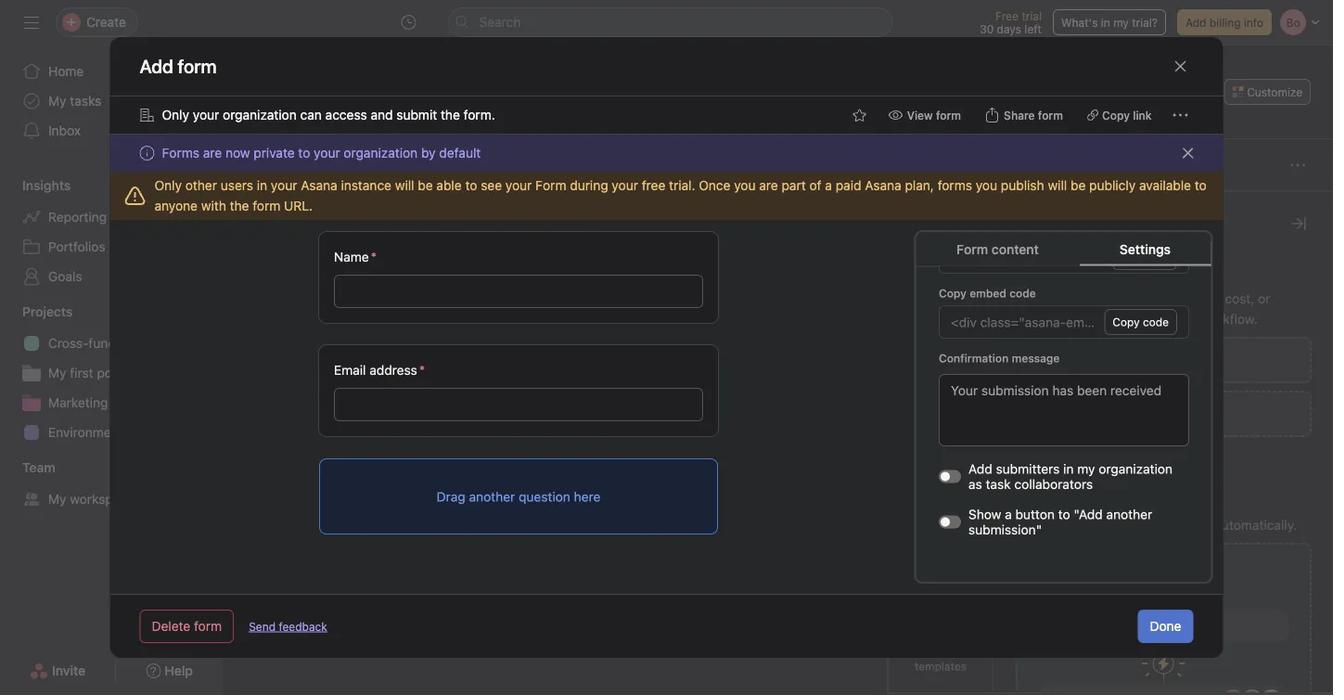 Task type: locate. For each thing, give the bounding box(es) containing it.
add left billing
[[1186, 16, 1207, 29]]

projects
[[22, 304, 73, 319]]

asana right paid
[[865, 178, 902, 193]]

task for task name
[[249, 202, 273, 215]]

1 vertical spatial are
[[759, 178, 778, 193]]

my inside my tasks link
[[48, 93, 66, 109]]

1 horizontal spatial share
[[1170, 85, 1200, 98]]

to left "add
[[1058, 507, 1070, 522]]

task for task templates
[[929, 643, 953, 656]]

1 vertical spatial organization
[[344, 145, 418, 161]]

hide sidebar image
[[24, 15, 39, 30]]

organization up private
[[223, 107, 297, 122]]

share for share
[[1170, 85, 1200, 98]]

add left section
[[275, 334, 302, 351]]

task
[[292, 159, 314, 172], [986, 477, 1011, 492]]

to left see
[[465, 178, 477, 193]]

a down "collaborators"
[[1044, 517, 1051, 533]]

task left the name
[[249, 202, 273, 215]]

a inside show a button to "add another submission"
[[1005, 507, 1012, 522]]

task name
[[249, 202, 304, 215]]

0 vertical spatial my
[[1114, 16, 1129, 29]]

0 vertical spatial task
[[249, 202, 273, 215]]

insights
[[22, 178, 71, 193]]

1 will from the left
[[395, 178, 414, 193]]

will up collaborators
[[1048, 178, 1067, 193]]

0 vertical spatial only
[[162, 107, 189, 122]]

organization down list
[[344, 145, 418, 161]]

your down priority,
[[1171, 311, 1198, 327]]

copy inside button
[[1102, 109, 1130, 122]]

timeline
[[513, 116, 565, 132]]

1 vertical spatial copy
[[939, 287, 966, 300]]

add inside the add submitters in my organization as task collaborators
[[968, 461, 992, 477]]

form left during
[[536, 178, 567, 193]]

to down "close" 'icon'
[[1195, 178, 1207, 193]]

copy down fields
[[1112, 316, 1140, 328]]

task inside task templates
[[929, 643, 953, 656]]

1 vertical spatial *
[[419, 362, 425, 378]]

1 horizontal spatial another
[[1106, 507, 1152, 522]]

only for only other users in your asana instance will be able to see your form during your free trial.  once you are part of a paid asana plan, forms you publish will be publicly available to anyone with the form url.
[[155, 178, 182, 193]]

the left form.
[[441, 107, 460, 122]]

1 vertical spatial task
[[986, 477, 1011, 492]]

my left trial?
[[1114, 16, 1129, 29]]

1 horizontal spatial be
[[1071, 178, 1086, 193]]

to left high
[[1151, 618, 1163, 634]]

form inside only other users in your asana instance will be able to see your form during your free trial.  once you are part of a paid asana plan, forms you publish will be publicly available to anyone with the form url.
[[253, 198, 281, 213]]

my inside my workspace link
[[48, 491, 66, 507]]

form for share form
[[1038, 109, 1063, 122]]

be left able
[[418, 178, 433, 193]]

add to starred image
[[852, 108, 867, 122]]

other
[[185, 178, 217, 193]]

2 my from the top
[[48, 365, 66, 380]]

* right 'name'
[[370, 249, 376, 264]]

0 horizontal spatial are
[[203, 145, 222, 161]]

invite
[[52, 663, 86, 678]]

1 my from the top
[[48, 93, 66, 109]]

team button
[[0, 458, 55, 477]]

1 horizontal spatial will
[[1048, 178, 1067, 193]]

task inside button
[[292, 159, 314, 172]]

0 horizontal spatial another
[[469, 489, 515, 504]]

calendar
[[602, 116, 657, 132]]

0 vertical spatial are
[[203, 145, 222, 161]]

task up url.
[[292, 159, 314, 172]]

to up clarity
[[1127, 291, 1139, 306]]

goals link
[[11, 262, 212, 291]]

1 horizontal spatial form
[[957, 241, 988, 257]]

workspace
[[70, 491, 134, 507]]

users
[[221, 178, 253, 193]]

available
[[1140, 178, 1191, 193]]

copy code
[[1112, 316, 1169, 328]]

0 horizontal spatial in
[[257, 178, 267, 193]]

fields up use
[[1016, 263, 1057, 281]]

copy for copy link
[[1102, 109, 1130, 122]]

done
[[1150, 618, 1182, 634]]

0 horizontal spatial form
[[536, 178, 567, 193]]

1 horizontal spatial in
[[1063, 461, 1074, 477]]

add right show
[[1016, 517, 1040, 533]]

see
[[481, 178, 502, 193]]

asana up url.
[[301, 178, 337, 193]]

settings
[[1120, 241, 1171, 257]]

1 vertical spatial my
[[48, 365, 66, 380]]

1 vertical spatial task
[[929, 643, 953, 656]]

1 horizontal spatial customize
[[1247, 85, 1303, 98]]

1 horizontal spatial rule
[[1178, 564, 1204, 581]]

you right once
[[734, 178, 756, 193]]

collaborators
[[1014, 477, 1093, 492]]

another right "add
[[1106, 507, 1152, 522]]

0 horizontal spatial my
[[1077, 461, 1095, 477]]

2 horizontal spatial a
[[1044, 517, 1051, 533]]

another right drag on the bottom left
[[469, 489, 515, 504]]

0 vertical spatial rules
[[927, 370, 955, 383]]

home
[[48, 64, 84, 79]]

rules down confirmation
[[927, 370, 955, 383]]

rule down done
[[1178, 564, 1204, 581]]

1 vertical spatial code
[[1143, 316, 1169, 328]]

priority,
[[1176, 291, 1222, 306]]

1 you from the left
[[734, 178, 756, 193]]

1 horizontal spatial the
[[441, 107, 460, 122]]

info
[[1244, 16, 1264, 29]]

2 vertical spatial copy
[[1112, 316, 1140, 328]]

0 horizontal spatial fields
[[925, 279, 956, 292]]

your left free
[[612, 178, 638, 193]]

billing
[[1210, 16, 1241, 29]]

embed
[[969, 287, 1006, 300]]

in right submitters
[[1063, 461, 1074, 477]]

0 horizontal spatial asana
[[301, 178, 337, 193]]

goals
[[48, 269, 82, 284]]

0 vertical spatial another
[[469, 489, 515, 504]]

will right the instance
[[395, 178, 414, 193]]

in right what's
[[1101, 16, 1111, 29]]

asana
[[301, 178, 337, 193], [865, 178, 902, 193]]

are inside only other users in your asana instance will be able to see your form during your free trial.  once you are part of a paid asana plan, forms you publish will be publicly available to anyone with the form url.
[[759, 178, 778, 193]]

0 horizontal spatial a
[[825, 178, 832, 193]]

1 horizontal spatial task
[[986, 477, 1011, 492]]

0 vertical spatial customize
[[1247, 85, 1303, 98]]

1 horizontal spatial *
[[419, 362, 425, 378]]

only up forms
[[162, 107, 189, 122]]

my first portfolio link
[[11, 358, 212, 388]]

confirmation message
[[939, 352, 1060, 365]]

you up date
[[976, 178, 998, 193]]

my workspace link
[[11, 484, 212, 514]]

to down the track
[[1156, 311, 1168, 327]]

task up templates
[[929, 643, 953, 656]]

0 vertical spatial organization
[[223, 107, 297, 122]]

1 vertical spatial my
[[1077, 461, 1095, 477]]

submission"
[[968, 522, 1042, 537]]

customize inside dropdown button
[[1247, 85, 1303, 98]]

a for show
[[1005, 507, 1012, 522]]

1 vertical spatial rules
[[1016, 489, 1054, 507]]

copy left link
[[1102, 109, 1130, 122]]

2 horizontal spatial organization
[[1098, 461, 1172, 477]]

my left first
[[48, 365, 66, 380]]

add for add task
[[268, 159, 289, 172]]

1 vertical spatial in
[[257, 178, 267, 193]]

0 horizontal spatial the
[[230, 198, 249, 213]]

my inside button
[[1114, 16, 1129, 29]]

rules down submitters
[[1016, 489, 1054, 507]]

my
[[1114, 16, 1129, 29], [1077, 461, 1095, 477]]

2 vertical spatial in
[[1063, 461, 1074, 477]]

1 horizontal spatial task
[[929, 643, 953, 656]]

name *
[[334, 249, 376, 264]]

1 horizontal spatial fields
[[1016, 263, 1057, 281]]

customize down info
[[1247, 85, 1303, 98]]

your inside 'use custom fields to track priority, cost, or whatever brings clarity to your workflow.'
[[1171, 311, 1198, 327]]

add inside add task button
[[268, 159, 289, 172]]

0 vertical spatial copy
[[1102, 109, 1130, 122]]

able
[[437, 178, 462, 193]]

add for add section
[[275, 334, 302, 351]]

0 horizontal spatial you
[[734, 178, 756, 193]]

1 horizontal spatial my
[[1114, 16, 1129, 29]]

Your submission has been received text field
[[939, 374, 1189, 446]]

my left tasks
[[48, 93, 66, 109]]

my
[[48, 93, 66, 109], [48, 365, 66, 380], [48, 491, 66, 507]]

1 horizontal spatial a
[[1005, 507, 1012, 522]]

add inside add section button
[[275, 334, 302, 351]]

add billing info button
[[1178, 9, 1272, 35]]

are left now
[[203, 145, 222, 161]]

workflow.
[[1201, 311, 1258, 327]]

the
[[441, 107, 460, 122], [230, 198, 249, 213]]

or
[[1258, 291, 1271, 306]]

share
[[1170, 85, 1200, 98], [1004, 109, 1035, 122]]

add for add field
[[1051, 352, 1075, 367]]

0 vertical spatial in
[[1101, 16, 1111, 29]]

code down the track
[[1143, 316, 1169, 328]]

be up collaborators
[[1071, 178, 1086, 193]]

free
[[996, 9, 1019, 22]]

code inside button
[[1143, 316, 1169, 328]]

trial.
[[669, 178, 695, 193]]

task right as
[[986, 477, 1011, 492]]

1 horizontal spatial are
[[759, 178, 778, 193]]

add down overview link
[[268, 159, 289, 172]]

address
[[369, 362, 417, 378]]

* right address
[[419, 362, 425, 378]]

1 horizontal spatial you
[[976, 178, 998, 193]]

date
[[959, 202, 983, 215]]

organization up add a rule to get your work done automatically.
[[1098, 461, 1172, 477]]

send feedback link
[[249, 618, 327, 635]]

1 horizontal spatial code
[[1143, 316, 1169, 328]]

overview
[[264, 116, 321, 132]]

copy code button
[[1104, 309, 1177, 335]]

my up "add
[[1077, 461, 1095, 477]]

email address *
[[334, 362, 425, 378]]

0 vertical spatial the
[[441, 107, 460, 122]]

form inside only other users in your asana instance will be able to see your form during your free trial.  once you are part of a paid asana plan, forms you publish will be publicly available to anyone with the form url.
[[536, 178, 567, 193]]

0 vertical spatial rule
[[1054, 517, 1077, 533]]

add form
[[140, 55, 217, 77]]

copy inside button
[[1112, 316, 1140, 328]]

add down work
[[1146, 564, 1174, 581]]

only up anyone on the left of page
[[155, 178, 182, 193]]

2 horizontal spatial in
[[1101, 16, 1111, 29]]

another
[[469, 489, 515, 504], [1106, 507, 1152, 522]]

the down users
[[230, 198, 249, 213]]

add submitters in my organization as task collaborators switch
[[939, 470, 961, 483]]

task inside row
[[249, 202, 273, 215]]

your down add task
[[271, 178, 297, 193]]

0 horizontal spatial be
[[418, 178, 433, 193]]

0 vertical spatial form
[[536, 178, 567, 193]]

work
[[1149, 517, 1178, 533]]

form right view
[[936, 109, 961, 122]]

form down date
[[957, 241, 988, 257]]

bo
[[1065, 85, 1079, 98]]

teams element
[[0, 451, 223, 518]]

only inside only other users in your asana instance will be able to see your form during your free trial.  once you are part of a paid asana plan, forms you publish will be publicly available to anyone with the form url.
[[155, 178, 182, 193]]

to left get on the right bottom of page
[[1080, 517, 1092, 533]]

form left url.
[[253, 198, 281, 213]]

organization inside the add submitters in my organization as task collaborators
[[1098, 461, 1172, 477]]

1 vertical spatial customize
[[1016, 213, 1105, 234]]

0 horizontal spatial code
[[1009, 287, 1036, 300]]

publish
[[1001, 178, 1045, 193]]

bo button
[[1061, 81, 1084, 103]]

templates
[[915, 660, 967, 673]]

code up whatever
[[1009, 287, 1036, 300]]

form for delete form
[[194, 618, 222, 634]]

row
[[223, 191, 1333, 225], [245, 225, 1311, 226], [223, 225, 1333, 260], [223, 259, 1333, 293], [223, 292, 1333, 327]]

are
[[203, 145, 222, 161], [759, 178, 778, 193]]

1 vertical spatial share
[[1004, 109, 1035, 122]]

high
[[1174, 620, 1198, 633]]

message
[[1012, 352, 1060, 365]]

more actions image
[[1173, 108, 1188, 122]]

portfolios link
[[11, 232, 212, 262]]

my down team
[[48, 491, 66, 507]]

what's in my trial?
[[1062, 16, 1158, 29]]

dashboard
[[789, 116, 856, 132]]

add inside add billing info button
[[1186, 16, 1207, 29]]

0 horizontal spatial customize
[[1016, 213, 1105, 234]]

in right users
[[257, 178, 267, 193]]

3 my from the top
[[48, 491, 66, 507]]

1 vertical spatial the
[[230, 198, 249, 213]]

1 horizontal spatial rules
[[1016, 489, 1054, 507]]

organization
[[223, 107, 297, 122], [344, 145, 418, 161], [1098, 461, 1172, 477]]

projects element
[[0, 295, 223, 451]]

row containing task name
[[223, 191, 1333, 225]]

forms
[[938, 178, 972, 193]]

add right the add submitters in my organization as task collaborators switch
[[968, 461, 992, 477]]

my inside "my first portfolio" link
[[48, 365, 66, 380]]

custom
[[1043, 291, 1087, 306]]

1 vertical spatial another
[[1106, 507, 1152, 522]]

to
[[298, 145, 310, 161], [465, 178, 477, 193], [1195, 178, 1207, 193], [1127, 291, 1139, 306], [1156, 311, 1168, 327], [1058, 507, 1070, 522], [1080, 517, 1092, 533], [1151, 618, 1163, 634]]

30
[[980, 22, 994, 35]]

form right "delete"
[[194, 618, 222, 634]]

fields left the embed
[[925, 279, 956, 292]]

add left field
[[1051, 352, 1075, 367]]

0 vertical spatial share
[[1170, 85, 1200, 98]]

to right private
[[298, 145, 310, 161]]

and
[[371, 107, 393, 122]]

0 horizontal spatial *
[[370, 249, 376, 264]]

0 horizontal spatial task
[[292, 159, 314, 172]]

in inside button
[[1101, 16, 1111, 29]]

you
[[734, 178, 756, 193], [976, 178, 998, 193]]

2 vertical spatial my
[[48, 491, 66, 507]]

rule left get on the right bottom of page
[[1054, 517, 1077, 533]]

a right of
[[825, 178, 832, 193]]

a for add
[[1044, 517, 1051, 533]]

form content
[[957, 241, 1039, 257]]

form down bo button
[[1038, 109, 1063, 122]]

customize up content
[[1016, 213, 1105, 234]]

0 vertical spatial *
[[370, 249, 376, 264]]

add for add rule
[[1146, 564, 1174, 581]]

0 vertical spatial my
[[48, 93, 66, 109]]

0 horizontal spatial rules
[[927, 370, 955, 383]]

0 horizontal spatial share
[[1004, 109, 1035, 122]]

0 horizontal spatial will
[[395, 178, 414, 193]]

a right show
[[1005, 507, 1012, 522]]

share inside add form 'dialog'
[[1004, 109, 1035, 122]]

are left part
[[759, 178, 778, 193]]

1 vertical spatial only
[[155, 178, 182, 193]]

2 vertical spatial organization
[[1098, 461, 1172, 477]]

section
[[306, 334, 357, 351]]

1 horizontal spatial asana
[[865, 178, 902, 193]]

0 vertical spatial task
[[292, 159, 314, 172]]

add inside add field button
[[1051, 352, 1075, 367]]

None text field
[[301, 62, 415, 96], [951, 314, 1097, 330], [301, 62, 415, 96], [951, 314, 1097, 330]]

copy left the embed
[[939, 287, 966, 300]]

your
[[193, 107, 219, 122], [314, 145, 340, 161], [271, 178, 297, 193], [506, 178, 532, 193], [612, 178, 638, 193], [1171, 311, 1198, 327], [1119, 517, 1145, 533]]

0 horizontal spatial task
[[249, 202, 273, 215]]

your up forms
[[193, 107, 219, 122]]

rules
[[927, 370, 955, 383], [1016, 489, 1054, 507]]



Task type: describe. For each thing, give the bounding box(es) containing it.
add form dialog
[[110, 0, 1224, 658]]

workflow link
[[680, 114, 752, 135]]

what's
[[1062, 16, 1098, 29]]

as
[[968, 477, 982, 492]]

trial
[[1022, 9, 1042, 22]]

show a button to "add another submission" switch
[[939, 515, 961, 528]]

in inside only other users in your asana instance will be able to see your form during your free trial.  once you are part of a paid asana plan, forms you publish will be publicly available to anyone with the form url.
[[257, 178, 267, 193]]

during
[[570, 178, 608, 193]]

team
[[22, 460, 55, 475]]

submitters
[[996, 461, 1060, 477]]

my for my workspace
[[48, 491, 66, 507]]

feedback
[[279, 620, 327, 633]]

submit
[[397, 107, 437, 122]]

view form
[[907, 109, 961, 122]]

close details image
[[1292, 216, 1307, 231]]

delete form button
[[140, 610, 234, 643]]

add submitters in my organization as task collaborators
[[968, 461, 1172, 492]]

send feedback
[[249, 620, 327, 633]]

messages link
[[879, 114, 955, 135]]

plan,
[[905, 178, 934, 193]]

plan
[[197, 335, 223, 351]]

share form button
[[977, 102, 1072, 128]]

cross-functional project plan
[[48, 335, 223, 351]]

0 horizontal spatial organization
[[223, 107, 297, 122]]

form.
[[464, 107, 495, 122]]

only your organization can access and submit the form.
[[162, 107, 495, 122]]

timeline link
[[498, 114, 565, 135]]

copy link
[[1102, 109, 1152, 122]]

share for share form
[[1004, 109, 1035, 122]]

board link
[[425, 114, 476, 135]]

drag
[[436, 489, 465, 504]]

view
[[907, 109, 933, 122]]

field
[[1079, 352, 1105, 367]]

project
[[152, 335, 194, 351]]

add for add billing info
[[1186, 16, 1207, 29]]

1 horizontal spatial organization
[[344, 145, 418, 161]]

my for my tasks
[[48, 93, 66, 109]]

workflow
[[695, 116, 752, 132]]

brings
[[1074, 311, 1112, 327]]

send
[[249, 620, 276, 633]]

only for only your organization can access and submit the form.
[[162, 107, 189, 122]]

my first portfolio
[[48, 365, 147, 380]]

1 vertical spatial form
[[957, 241, 988, 257]]

add task button
[[245, 152, 323, 178]]

free
[[642, 178, 666, 193]]

track
[[1142, 291, 1173, 306]]

delete
[[152, 618, 190, 634]]

in inside the add submitters in my organization as task collaborators
[[1063, 461, 1074, 477]]

reporting link
[[11, 202, 212, 232]]

part
[[782, 178, 806, 193]]

1 vertical spatial rule
[[1178, 564, 1204, 581]]

add a rule to get your work done automatically.
[[1016, 517, 1297, 533]]

anyone
[[155, 198, 198, 213]]

fields
[[1091, 291, 1123, 306]]

add field
[[1051, 352, 1105, 367]]

add field button
[[1016, 337, 1312, 383]]

your down only your organization can access and submit the form.
[[314, 145, 340, 161]]

your right get on the right bottom of page
[[1119, 517, 1145, 533]]

insights element
[[0, 169, 223, 295]]

form for view form
[[936, 109, 961, 122]]

portfolio
[[97, 365, 147, 380]]

portfolios
[[48, 239, 105, 254]]

copy for copy code
[[1112, 316, 1140, 328]]

2 asana from the left
[[865, 178, 902, 193]]

by
[[421, 145, 436, 161]]

reporting
[[48, 209, 107, 225]]

files link
[[977, 114, 1021, 135]]

0 vertical spatial code
[[1009, 287, 1036, 300]]

your right see
[[506, 178, 532, 193]]

due
[[935, 202, 956, 215]]

to inside show a button to "add another submission"
[[1058, 507, 1070, 522]]

my tasks
[[48, 93, 101, 109]]

1 asana from the left
[[301, 178, 337, 193]]

now
[[225, 145, 250, 161]]

my inside the add submitters in my organization as task collaborators
[[1077, 461, 1095, 477]]

done
[[1181, 517, 1211, 533]]

done button
[[1138, 610, 1194, 643]]

2 be from the left
[[1071, 178, 1086, 193]]

my tasks link
[[11, 86, 212, 116]]

2 you from the left
[[976, 178, 998, 193]]

search
[[479, 14, 521, 30]]

overview link
[[249, 114, 321, 135]]

add for add a rule to get your work done automatically.
[[1016, 517, 1040, 533]]

calendar link
[[587, 114, 657, 135]]

close this dialog image
[[1173, 59, 1188, 74]]

add for add submitters in my organization as task collaborators
[[968, 461, 992, 477]]

drag another question here
[[436, 489, 600, 504]]

list link
[[343, 114, 380, 135]]

trial?
[[1132, 16, 1158, 29]]

what's in my trial? button
[[1053, 9, 1166, 35]]

copy for copy embed code
[[939, 287, 966, 300]]

question
[[518, 489, 570, 504]]

2 will from the left
[[1048, 178, 1067, 193]]

global element
[[0, 45, 223, 157]]

another inside show a button to "add another submission"
[[1106, 507, 1152, 522]]

button
[[1015, 507, 1055, 522]]

close image
[[1181, 146, 1196, 161]]

whatever
[[1016, 311, 1071, 327]]

list
[[358, 116, 380, 132]]

a inside only other users in your asana instance will be able to see your form during your free trial.  once you are part of a paid asana plan, forms you publish will be publicly available to anyone with the form url.
[[825, 178, 832, 193]]

cost,
[[1225, 291, 1255, 306]]

access
[[325, 107, 367, 122]]

1 be from the left
[[418, 178, 433, 193]]

due date
[[935, 202, 983, 215]]

marketing link
[[11, 388, 212, 418]]

my for my first portfolio
[[48, 365, 66, 380]]

my workspace
[[48, 491, 134, 507]]

copy embed code
[[939, 287, 1036, 300]]

default
[[439, 145, 481, 161]]

task inside the add submitters in my organization as task collaborators
[[986, 477, 1011, 492]]

assignee
[[825, 202, 873, 215]]

updated to high
[[1094, 618, 1198, 634]]

0 horizontal spatial rule
[[1054, 517, 1077, 533]]

search list box
[[448, 7, 893, 37]]

copy link button
[[1079, 102, 1160, 128]]

add task
[[268, 159, 314, 172]]

inbox link
[[11, 116, 212, 146]]

show a button to "add another submission"
[[968, 507, 1152, 537]]

updated
[[1097, 618, 1147, 634]]

the inside only other users in your asana instance will be able to see your form during your free trial.  once you are part of a paid asana plan, forms you publish will be publicly available to anyone with the form url.
[[230, 198, 249, 213]]

task templates
[[915, 643, 967, 673]]



Task type: vqa. For each thing, say whether or not it's contained in the screenshot.
paid
yes



